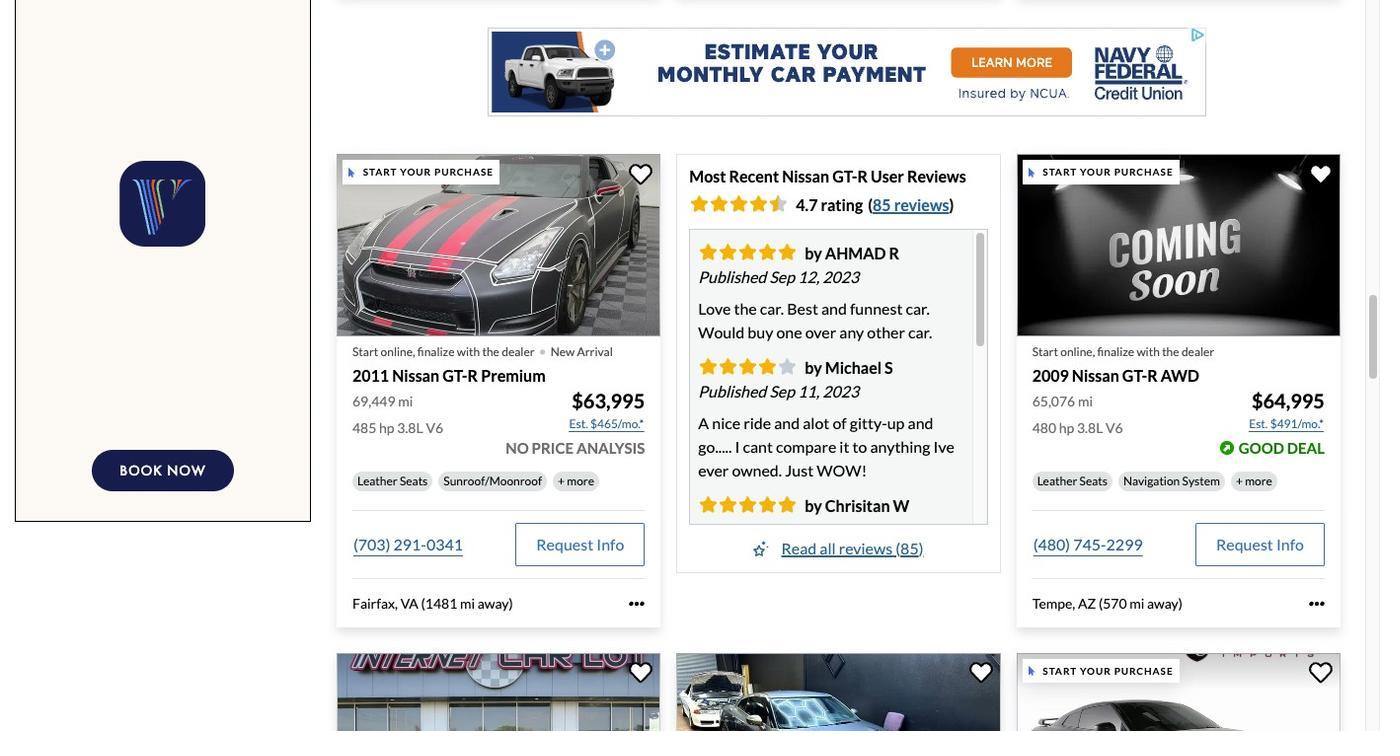Task type: describe. For each thing, give the bounding box(es) containing it.
ellipsis h image
[[629, 596, 645, 612]]

0341
[[426, 535, 463, 554]]

tempe, az (570 mi away)
[[1032, 595, 1183, 612]]

request for ·
[[536, 535, 594, 554]]

0 horizontal spatial advertisement region
[[15, 0, 311, 523]]

sunroof/moonroof
[[444, 474, 542, 489]]

wow!
[[817, 461, 867, 480]]

sep for 12,
[[769, 268, 795, 287]]

seats for 2009
[[1080, 474, 1108, 489]]

ahmad
[[825, 244, 886, 263]]

car. right funnest
[[906, 299, 930, 318]]

start inside start online, finalize with the dealer · new arrival 2011 nissan gt-r premium
[[352, 344, 378, 359]]

a nice ride and alot of gitty-up and go.....  i cant compare it to anything ive ever owned.  just wow!
[[698, 414, 955, 480]]

no
[[506, 439, 529, 457]]

chrisitan
[[825, 497, 890, 516]]

+ for ·
[[558, 474, 565, 489]]

(570
[[1099, 595, 1127, 612]]

good
[[1239, 439, 1284, 457]]

485
[[352, 420, 377, 436]]

ride
[[744, 414, 771, 433]]

$64,995
[[1252, 389, 1325, 413]]

1 horizontal spatial nissan
[[782, 167, 829, 186]]

tempe,
[[1032, 595, 1075, 612]]

your for 2009
[[1080, 166, 1111, 178]]

leather seats for 2009
[[1037, 474, 1108, 489]]

mi right (1481
[[460, 595, 475, 612]]

all
[[820, 539, 836, 558]]

deal
[[1287, 439, 1325, 457]]

more for ·
[[567, 474, 594, 489]]

69,449
[[352, 393, 395, 410]]

est. $465/mo.* button
[[568, 415, 645, 434]]

(703)
[[353, 535, 390, 554]]

love the car. best and funnest car. would buy one over any other car.
[[698, 299, 932, 342]]

ellipsis h image
[[1309, 596, 1325, 612]]

v6 for 2009
[[1106, 420, 1123, 436]]

745-
[[1073, 535, 1106, 554]]

best
[[787, 299, 818, 318]]

jul
[[769, 521, 789, 539]]

291-
[[393, 535, 426, 554]]

funnest
[[850, 299, 903, 318]]

by chrisitan w published jul 8, 2023
[[698, 497, 910, 539]]

r inside by ahmad r published sep 12, 2023
[[889, 244, 899, 263]]

published for the
[[698, 268, 766, 287]]

more for 2009
[[1245, 474, 1272, 489]]

good deal
[[1239, 439, 1325, 457]]

est. for 2009
[[1249, 417, 1268, 431]]

dealer for 2009
[[1182, 344, 1215, 359]]

love
[[698, 299, 731, 318]]

go.....
[[698, 438, 732, 456]]

$491/mo.*
[[1270, 417, 1324, 431]]

+ for 2009
[[1236, 474, 1243, 489]]

va
[[401, 595, 419, 612]]

buy
[[748, 323, 773, 342]]

published inside by chrisitan w published jul 8, 2023
[[698, 521, 766, 539]]

price
[[532, 439, 574, 457]]

ive
[[934, 438, 955, 456]]

est. for ·
[[569, 417, 588, 431]]

navigation
[[1124, 474, 1180, 489]]

3.8l for 2009
[[1077, 420, 1103, 436]]

the for 2009
[[1162, 344, 1179, 359]]

michael
[[825, 359, 882, 377]]

mouse pointer image inside start your purchase link
[[1029, 667, 1035, 676]]

(1481
[[421, 595, 457, 612]]

info for ·
[[597, 535, 624, 554]]

online, for ·
[[381, 344, 415, 359]]

2023 for funnest
[[823, 268, 859, 287]]

$63,995
[[572, 389, 645, 413]]

purchase for ·
[[434, 166, 494, 178]]

any
[[839, 323, 864, 342]]

most recent nissan gt-r user reviews
[[689, 167, 966, 186]]

11,
[[798, 382, 820, 401]]

12,
[[798, 268, 820, 287]]

leather seats for ·
[[357, 474, 428, 489]]

hp for ·
[[379, 420, 395, 436]]

2299
[[1106, 535, 1143, 554]]

sep for 11,
[[769, 382, 795, 401]]

$63,995 est. $465/mo.* no price analysis
[[506, 389, 645, 457]]

by michael s published sep 11, 2023
[[698, 359, 893, 401]]

by ahmad r published sep 12, 2023
[[698, 244, 899, 287]]

leather for 2009
[[1037, 474, 1077, 489]]

over
[[805, 323, 836, 342]]

) for 85
[[919, 539, 924, 558]]

start inside start online, finalize with the dealer 2009 nissan gt-r awd
[[1032, 344, 1058, 359]]

1 vertical spatial reviews
[[839, 539, 893, 558]]

owned.
[[732, 461, 782, 480]]

would
[[698, 323, 745, 342]]

anything
[[870, 438, 930, 456]]

most
[[689, 167, 726, 186]]

start online, finalize with the dealer · new arrival 2011 nissan gt-r premium
[[352, 332, 613, 385]]

car. up buy
[[760, 299, 784, 318]]

awd
[[1161, 366, 1200, 385]]

away) for ·
[[478, 595, 513, 612]]

fairfax,
[[352, 595, 398, 612]]

(480)
[[1033, 535, 1070, 554]]

+ more for ·
[[558, 474, 594, 489]]

8,
[[792, 521, 805, 539]]

(703) 291-0341
[[353, 535, 463, 554]]

85 reviews link
[[873, 196, 949, 215]]

s
[[885, 359, 893, 377]]

4.7 rating ( 85 reviews )
[[796, 196, 954, 215]]

read all  reviews ( 85 )
[[781, 539, 924, 558]]

cant
[[743, 438, 773, 456]]

to
[[853, 438, 867, 456]]

compare
[[776, 438, 836, 456]]

mi right (570
[[1130, 595, 1145, 612]]

start your purchase for 2009
[[1043, 166, 1174, 178]]

gitty-
[[850, 414, 887, 433]]

1 vertical spatial (
[[896, 539, 901, 558]]

arrival
[[577, 344, 613, 359]]

navigation system
[[1124, 474, 1220, 489]]

(480) 745-2299
[[1033, 535, 1143, 554]]

finalize for 2009
[[1097, 344, 1134, 359]]

r inside start online, finalize with the dealer 2009 nissan gt-r awd
[[1147, 366, 1158, 385]]

480
[[1032, 420, 1056, 436]]

alot
[[803, 414, 830, 433]]

other
[[867, 323, 905, 342]]



Task type: locate. For each thing, give the bounding box(es) containing it.
1 vertical spatial 2023
[[823, 382, 859, 401]]

leather seats down 485
[[357, 474, 428, 489]]

2 published from the top
[[698, 382, 766, 401]]

1 request from the left
[[536, 535, 594, 554]]

1 vertical spatial published
[[698, 382, 766, 401]]

85 down the w at the right bottom of page
[[901, 539, 919, 558]]

silver 2010 nissan gt-r premium coupe all-wheel drive automatic image
[[677, 653, 1001, 732]]

the
[[734, 299, 757, 318], [482, 344, 499, 359], [1162, 344, 1179, 359]]

0 horizontal spatial leather seats
[[357, 474, 428, 489]]

and
[[821, 299, 847, 318], [774, 414, 800, 433], [908, 414, 933, 433]]

1 leather seats from the left
[[357, 474, 428, 489]]

0 horizontal spatial online,
[[381, 344, 415, 359]]

hp for 2009
[[1059, 420, 1074, 436]]

the for ·
[[482, 344, 499, 359]]

1 horizontal spatial with
[[1137, 344, 1160, 359]]

2 request from the left
[[1216, 535, 1273, 554]]

3.8l for ·
[[397, 420, 423, 436]]

2 + from the left
[[1236, 474, 1243, 489]]

by for by chrisitan w
[[805, 497, 822, 516]]

finalize
[[417, 344, 455, 359], [1097, 344, 1134, 359]]

1 hp from the left
[[379, 420, 395, 436]]

published inside 'by michael s published sep 11, 2023'
[[698, 382, 766, 401]]

mi right 65,076
[[1078, 393, 1093, 410]]

1 + more from the left
[[558, 474, 594, 489]]

1 away) from the left
[[478, 595, 513, 612]]

hp right 485
[[379, 420, 395, 436]]

request info for ·
[[536, 535, 624, 554]]

leather for ·
[[357, 474, 397, 489]]

1 horizontal spatial +
[[1236, 474, 1243, 489]]

r
[[857, 167, 868, 186], [889, 244, 899, 263], [468, 366, 478, 385], [1147, 366, 1158, 385]]

0 horizontal spatial seats
[[400, 474, 428, 489]]

r left user
[[857, 167, 868, 186]]

by down just
[[805, 497, 822, 516]]

the inside love the car. best and funnest car. would buy one over any other car.
[[734, 299, 757, 318]]

1 horizontal spatial request info button
[[1196, 523, 1325, 567]]

online,
[[381, 344, 415, 359], [1061, 344, 1095, 359]]

nissan up 4.7
[[782, 167, 829, 186]]

0 horizontal spatial nissan
[[392, 366, 439, 385]]

gt- inside start online, finalize with the dealer 2009 nissan gt-r awd
[[1122, 366, 1147, 385]]

more down good
[[1245, 474, 1272, 489]]

mi right the 69,449
[[398, 393, 413, 410]]

the up buy
[[734, 299, 757, 318]]

2 finalize from the left
[[1097, 344, 1134, 359]]

leather seats down the 480
[[1037, 474, 1108, 489]]

1 request info button from the left
[[516, 523, 645, 567]]

2 more from the left
[[1245, 474, 1272, 489]]

sep left the 11,
[[769, 382, 795, 401]]

0 horizontal spatial gt-
[[442, 366, 468, 385]]

by for by michael s
[[805, 359, 822, 377]]

sep left 12, in the top of the page
[[769, 268, 795, 287]]

i
[[735, 438, 740, 456]]

purchase for 2009
[[1114, 166, 1174, 178]]

est. inside $63,995 est. $465/mo.* no price analysis
[[569, 417, 588, 431]]

2 + more from the left
[[1236, 474, 1272, 489]]

and right up
[[908, 414, 933, 433]]

1 horizontal spatial online,
[[1061, 344, 1095, 359]]

1 horizontal spatial request
[[1216, 535, 1273, 554]]

one
[[776, 323, 802, 342]]

1 horizontal spatial 85
[[901, 539, 919, 558]]

2023 inside 'by michael s published sep 11, 2023'
[[823, 382, 859, 401]]

request for 2009
[[1216, 535, 1273, 554]]

2 hp from the left
[[1059, 420, 1074, 436]]

1 horizontal spatial away)
[[1147, 595, 1183, 612]]

with
[[457, 344, 480, 359], [1137, 344, 1160, 359]]

start for pearl white 2011 nissan gt-r premium coupe all-wheel drive 6-speed automatic image
[[363, 166, 397, 178]]

start for red 2009 nissan gt-r awd coupe all-wheel drive 6-speed automatic overdrive image
[[1043, 166, 1077, 178]]

0 horizontal spatial request info
[[536, 535, 624, 554]]

1 horizontal spatial request info
[[1216, 535, 1304, 554]]

gt- left awd
[[1122, 366, 1147, 385]]

3.8l
[[397, 420, 423, 436], [1077, 420, 1103, 436]]

2 vertical spatial by
[[805, 497, 822, 516]]

est. inside "$64,995 est. $491/mo.*"
[[1249, 417, 1268, 431]]

more down price
[[567, 474, 594, 489]]

0 vertical spatial )
[[949, 196, 954, 215]]

1 leather from the left
[[357, 474, 397, 489]]

the up awd
[[1162, 344, 1179, 359]]

your for ·
[[400, 166, 432, 178]]

seats up the 291- at left
[[400, 474, 428, 489]]

reviews down "reviews"
[[894, 196, 949, 215]]

1 horizontal spatial seats
[[1080, 474, 1108, 489]]

65,076
[[1032, 393, 1075, 410]]

mi inside '65,076 mi 480 hp 3.8l v6'
[[1078, 393, 1093, 410]]

1 horizontal spatial info
[[1276, 535, 1304, 554]]

fairfax, va (1481 mi away)
[[352, 595, 513, 612]]

2 horizontal spatial nissan
[[1072, 366, 1119, 385]]

system
[[1182, 474, 1220, 489]]

r inside start online, finalize with the dealer · new arrival 2011 nissan gt-r premium
[[468, 366, 478, 385]]

nice
[[712, 414, 741, 433]]

with inside start online, finalize with the dealer 2009 nissan gt-r awd
[[1137, 344, 1160, 359]]

leather
[[357, 474, 397, 489], [1037, 474, 1077, 489]]

)
[[949, 196, 954, 215], [919, 539, 924, 558]]

mouse pointer image for ·
[[349, 168, 355, 177]]

est. up price
[[569, 417, 588, 431]]

0 vertical spatial (
[[868, 196, 873, 215]]

finalize up 69,449 mi 485 hp 3.8l v6
[[417, 344, 455, 359]]

0 horizontal spatial info
[[597, 535, 624, 554]]

online, inside start online, finalize with the dealer · new arrival 2011 nissan gt-r premium
[[381, 344, 415, 359]]

finalize inside start online, finalize with the dealer · new arrival 2011 nissan gt-r premium
[[417, 344, 455, 359]]

2 request info from the left
[[1216, 535, 1304, 554]]

info down good deal
[[1276, 535, 1304, 554]]

2 leather from the left
[[1037, 474, 1077, 489]]

0 horizontal spatial the
[[482, 344, 499, 359]]

white 2011 nissan gt-r premium coupe all-wheel drive 6-speed automatic overdrive image
[[337, 653, 661, 732]]

rating
[[821, 196, 863, 215]]

premium
[[481, 366, 546, 385]]

3.8l inside '65,076 mi 480 hp 3.8l v6'
[[1077, 420, 1103, 436]]

dealer
[[502, 344, 535, 359], [1182, 344, 1215, 359]]

1 info from the left
[[597, 535, 624, 554]]

v6 for ·
[[426, 420, 443, 436]]

online, up 2011 on the left bottom
[[381, 344, 415, 359]]

gt- left premium
[[442, 366, 468, 385]]

dealer inside start online, finalize with the dealer · new arrival 2011 nissan gt-r premium
[[502, 344, 535, 359]]

reviews right the all
[[839, 539, 893, 558]]

start
[[363, 166, 397, 178], [1043, 166, 1077, 178], [352, 344, 378, 359], [1032, 344, 1058, 359], [1043, 665, 1077, 677]]

with for ·
[[457, 344, 480, 359]]

published for nice
[[698, 382, 766, 401]]

nissan up 69,449 mi 485 hp 3.8l v6
[[392, 366, 439, 385]]

$64,995 est. $491/mo.*
[[1249, 389, 1325, 431]]

) for reviews
[[949, 196, 954, 215]]

reviews
[[907, 167, 966, 186]]

1 with from the left
[[457, 344, 480, 359]]

hp inside '65,076 mi 480 hp 3.8l v6'
[[1059, 420, 1074, 436]]

and inside love the car. best and funnest car. would buy one over any other car.
[[821, 299, 847, 318]]

seats
[[400, 474, 428, 489], [1080, 474, 1108, 489]]

1 horizontal spatial (
[[896, 539, 901, 558]]

by inside by ahmad r published sep 12, 2023
[[805, 244, 822, 263]]

1 horizontal spatial 3.8l
[[1077, 420, 1103, 436]]

dealer for ·
[[502, 344, 535, 359]]

dealer up awd
[[1182, 344, 1215, 359]]

0 horizontal spatial with
[[457, 344, 480, 359]]

0 horizontal spatial leather
[[357, 474, 397, 489]]

·
[[539, 332, 547, 367]]

request down sunroof/moonroof
[[536, 535, 594, 554]]

pearl white 2011 nissan gt-r premium coupe all-wheel drive 6-speed automatic image
[[337, 154, 661, 336]]

2 horizontal spatial the
[[1162, 344, 1179, 359]]

away) right (570
[[1147, 595, 1183, 612]]

2 online, from the left
[[1061, 344, 1095, 359]]

request info button for 2009
[[1196, 523, 1325, 567]]

by for by ahmad r
[[805, 244, 822, 263]]

( down the w at the right bottom of page
[[896, 539, 901, 558]]

0 horizontal spatial more
[[567, 474, 594, 489]]

read
[[781, 539, 817, 558]]

2 seats from the left
[[1080, 474, 1108, 489]]

nissan inside start online, finalize with the dealer 2009 nissan gt-r awd
[[1072, 366, 1119, 385]]

start for black obsidian 2009 nissan gt-r premium awd coupe all-wheel drive 6-speed dual clutch image
[[1043, 665, 1077, 677]]

request down 'system'
[[1216, 535, 1273, 554]]

dealer up premium
[[502, 344, 535, 359]]

+
[[558, 474, 565, 489], [1236, 474, 1243, 489]]

1 online, from the left
[[381, 344, 415, 359]]

1 + from the left
[[558, 474, 565, 489]]

2 vertical spatial 2023
[[808, 521, 845, 539]]

2 horizontal spatial and
[[908, 414, 933, 433]]

request info for 2009
[[1216, 535, 1304, 554]]

0 horizontal spatial request info button
[[516, 523, 645, 567]]

sep inside by ahmad r published sep 12, 2023
[[769, 268, 795, 287]]

start your purchase
[[363, 166, 494, 178], [1043, 166, 1174, 178], [1043, 665, 1174, 677]]

online, up the 2009
[[1061, 344, 1095, 359]]

0 horizontal spatial away)
[[478, 595, 513, 612]]

0 horizontal spatial +
[[558, 474, 565, 489]]

red 2009 nissan gt-r awd coupe all-wheel drive 6-speed automatic overdrive image
[[1017, 154, 1341, 336]]

1 horizontal spatial finalize
[[1097, 344, 1134, 359]]

) down "reviews"
[[949, 196, 954, 215]]

+ more
[[558, 474, 594, 489], [1236, 474, 1272, 489]]

r left awd
[[1147, 366, 1158, 385]]

info down analysis
[[597, 535, 624, 554]]

1 horizontal spatial and
[[821, 299, 847, 318]]

by inside 'by michael s published sep 11, 2023'
[[805, 359, 822, 377]]

online, for 2009
[[1061, 344, 1095, 359]]

analysis
[[577, 439, 645, 457]]

0 vertical spatial sep
[[769, 268, 795, 287]]

start your purchase for ·
[[363, 166, 494, 178]]

est. up good
[[1249, 417, 1268, 431]]

(
[[868, 196, 873, 215], [896, 539, 901, 558]]

your
[[400, 166, 432, 178], [1080, 166, 1111, 178], [1080, 665, 1111, 677]]

request info button up ellipsis h icon at bottom
[[516, 523, 645, 567]]

up
[[887, 414, 905, 433]]

1 est. from the left
[[569, 417, 588, 431]]

0 vertical spatial reviews
[[894, 196, 949, 215]]

1 horizontal spatial advertisement region
[[487, 28, 1206, 117]]

2 est. from the left
[[1249, 417, 1268, 431]]

seats left the navigation
[[1080, 474, 1108, 489]]

2011
[[352, 366, 389, 385]]

1 3.8l from the left
[[397, 420, 423, 436]]

1 published from the top
[[698, 268, 766, 287]]

1 horizontal spatial )
[[949, 196, 954, 215]]

nissan inside start online, finalize with the dealer · new arrival 2011 nissan gt-r premium
[[392, 366, 439, 385]]

65,076 mi 480 hp 3.8l v6
[[1032, 393, 1123, 436]]

2 sep from the top
[[769, 382, 795, 401]]

1 horizontal spatial gt-
[[832, 167, 858, 186]]

1 by from the top
[[805, 244, 822, 263]]

start online, finalize with the dealer 2009 nissan gt-r awd
[[1032, 344, 1215, 385]]

mouse pointer image
[[349, 168, 355, 177], [1029, 168, 1035, 177], [1029, 667, 1035, 676]]

request info
[[536, 535, 624, 554], [1216, 535, 1304, 554]]

by inside by chrisitan w published jul 8, 2023
[[805, 497, 822, 516]]

+ right 'system'
[[1236, 474, 1243, 489]]

finalize up '65,076 mi 480 hp 3.8l v6'
[[1097, 344, 1134, 359]]

online, inside start online, finalize with the dealer 2009 nissan gt-r awd
[[1061, 344, 1095, 359]]

2 v6 from the left
[[1106, 420, 1123, 436]]

3.8l right the 480
[[1077, 420, 1103, 436]]

start your purchase link
[[1017, 653, 1345, 732]]

1 vertical spatial 85
[[901, 539, 919, 558]]

v6 inside 69,449 mi 485 hp 3.8l v6
[[426, 420, 443, 436]]

2 leather seats from the left
[[1037, 474, 1108, 489]]

it
[[840, 438, 849, 456]]

request info button up ellipsis h image
[[1196, 523, 1325, 567]]

2023
[[823, 268, 859, 287], [823, 382, 859, 401], [808, 521, 845, 539]]

0 horizontal spatial )
[[919, 539, 924, 558]]

by up the 11,
[[805, 359, 822, 377]]

published up stars image at right bottom
[[698, 521, 766, 539]]

and up over
[[821, 299, 847, 318]]

0 horizontal spatial dealer
[[502, 344, 535, 359]]

2023 down michael at the right of page
[[823, 382, 859, 401]]

sep inside 'by michael s published sep 11, 2023'
[[769, 382, 795, 401]]

2 request info button from the left
[[1196, 523, 1325, 567]]

advertisement region
[[15, 0, 311, 523], [487, 28, 1206, 117]]

2 with from the left
[[1137, 344, 1160, 359]]

car.
[[760, 299, 784, 318], [906, 299, 930, 318], [908, 323, 932, 342]]

leather down the 480
[[1037, 474, 1077, 489]]

2023 right "8,"
[[808, 521, 845, 539]]

0 vertical spatial 85
[[873, 196, 891, 215]]

0 vertical spatial published
[[698, 268, 766, 287]]

85 down user
[[873, 196, 891, 215]]

stars image
[[754, 541, 770, 557]]

0 horizontal spatial (
[[868, 196, 873, 215]]

4.7
[[796, 196, 818, 215]]

of
[[833, 414, 847, 433]]

r right ahmad
[[889, 244, 899, 263]]

0 horizontal spatial and
[[774, 414, 800, 433]]

3.8l inside 69,449 mi 485 hp 3.8l v6
[[397, 420, 423, 436]]

dealer inside start online, finalize with the dealer 2009 nissan gt-r awd
[[1182, 344, 1215, 359]]

+ down price
[[558, 474, 565, 489]]

1 request info from the left
[[536, 535, 624, 554]]

more
[[567, 474, 594, 489], [1245, 474, 1272, 489]]

hp right the 480
[[1059, 420, 1074, 436]]

request info button
[[516, 523, 645, 567], [1196, 523, 1325, 567]]

1 horizontal spatial leather
[[1037, 474, 1077, 489]]

2023 inside by chrisitan w published jul 8, 2023
[[808, 521, 845, 539]]

2009
[[1032, 366, 1069, 385]]

1 horizontal spatial hp
[[1059, 420, 1074, 436]]

1 finalize from the left
[[417, 344, 455, 359]]

request info button for ·
[[516, 523, 645, 567]]

nissan up '65,076 mi 480 hp 3.8l v6'
[[1072, 366, 1119, 385]]

1 horizontal spatial est.
[[1249, 417, 1268, 431]]

gt- up rating
[[832, 167, 858, 186]]

3.8l right 485
[[397, 420, 423, 436]]

0 horizontal spatial hp
[[379, 420, 395, 436]]

1 horizontal spatial leather seats
[[1037, 474, 1108, 489]]

away) for 2009
[[1147, 595, 1183, 612]]

1 horizontal spatial v6
[[1106, 420, 1123, 436]]

2 vertical spatial published
[[698, 521, 766, 539]]

) right the all
[[919, 539, 924, 558]]

0 horizontal spatial est.
[[569, 417, 588, 431]]

a
[[698, 414, 709, 433]]

v6 right 485
[[426, 420, 443, 436]]

v6 inside '65,076 mi 480 hp 3.8l v6'
[[1106, 420, 1123, 436]]

1 more from the left
[[567, 474, 594, 489]]

+ more down price
[[558, 474, 594, 489]]

hp inside 69,449 mi 485 hp 3.8l v6
[[379, 420, 395, 436]]

1 vertical spatial sep
[[769, 382, 795, 401]]

(480) 745-2299 button
[[1032, 523, 1144, 567]]

purchase
[[434, 166, 494, 178], [1114, 166, 1174, 178], [1114, 665, 1174, 677]]

1 vertical spatial by
[[805, 359, 822, 377]]

finalize inside start online, finalize with the dealer 2009 nissan gt-r awd
[[1097, 344, 1134, 359]]

with inside start online, finalize with the dealer · new arrival 2011 nissan gt-r premium
[[457, 344, 480, 359]]

seats for ·
[[400, 474, 428, 489]]

2023 for of
[[823, 382, 859, 401]]

info for 2009
[[1276, 535, 1304, 554]]

leather down 485
[[357, 474, 397, 489]]

0 horizontal spatial finalize
[[417, 344, 455, 359]]

published up the love at the top right
[[698, 268, 766, 287]]

just
[[785, 461, 814, 480]]

finalize for ·
[[417, 344, 455, 359]]

v6 down start online, finalize with the dealer 2009 nissan gt-r awd
[[1106, 420, 1123, 436]]

1 horizontal spatial the
[[734, 299, 757, 318]]

az
[[1078, 595, 1096, 612]]

1 horizontal spatial more
[[1245, 474, 1272, 489]]

1 horizontal spatial dealer
[[1182, 344, 1215, 359]]

( right rating
[[868, 196, 873, 215]]

gt-
[[832, 167, 858, 186], [442, 366, 468, 385], [1122, 366, 1147, 385]]

0 vertical spatial by
[[805, 244, 822, 263]]

gt- inside start online, finalize with the dealer · new arrival 2011 nissan gt-r premium
[[442, 366, 468, 385]]

0 horizontal spatial 3.8l
[[397, 420, 423, 436]]

mouse pointer image for 2009
[[1029, 168, 1035, 177]]

1 sep from the top
[[769, 268, 795, 287]]

v6
[[426, 420, 443, 436], [1106, 420, 1123, 436]]

black obsidian 2009 nissan gt-r premium awd coupe all-wheel drive 6-speed dual clutch image
[[1017, 653, 1341, 732]]

+ more for 2009
[[1236, 474, 1272, 489]]

2 3.8l from the left
[[1077, 420, 1103, 436]]

3 published from the top
[[698, 521, 766, 539]]

2 info from the left
[[1276, 535, 1304, 554]]

published inside by ahmad r published sep 12, 2023
[[698, 268, 766, 287]]

published up nice
[[698, 382, 766, 401]]

2 horizontal spatial gt-
[[1122, 366, 1147, 385]]

and left alot
[[774, 414, 800, 433]]

0 horizontal spatial + more
[[558, 474, 594, 489]]

(703) 291-0341 button
[[352, 523, 464, 567]]

0 horizontal spatial v6
[[426, 420, 443, 436]]

1 vertical spatial )
[[919, 539, 924, 558]]

away) right (1481
[[478, 595, 513, 612]]

85
[[873, 196, 891, 215], [901, 539, 919, 558]]

the up premium
[[482, 344, 499, 359]]

2 dealer from the left
[[1182, 344, 1215, 359]]

2023 inside by ahmad r published sep 12, 2023
[[823, 268, 859, 287]]

r left premium
[[468, 366, 478, 385]]

1 dealer from the left
[[502, 344, 535, 359]]

reviews
[[894, 196, 949, 215], [839, 539, 893, 558]]

3 by from the top
[[805, 497, 822, 516]]

1 seats from the left
[[400, 474, 428, 489]]

0 horizontal spatial 85
[[873, 196, 891, 215]]

+ more down good
[[1236, 474, 1272, 489]]

mi inside 69,449 mi 485 hp 3.8l v6
[[398, 393, 413, 410]]

$465/mo.*
[[590, 417, 644, 431]]

0 horizontal spatial request
[[536, 535, 594, 554]]

1 v6 from the left
[[426, 420, 443, 436]]

0 horizontal spatial reviews
[[839, 539, 893, 558]]

new
[[551, 344, 575, 359]]

1 horizontal spatial reviews
[[894, 196, 949, 215]]

0 vertical spatial 2023
[[823, 268, 859, 287]]

ever
[[698, 461, 729, 480]]

69,449 mi 485 hp 3.8l v6
[[352, 393, 443, 436]]

2023 down ahmad
[[823, 268, 859, 287]]

the inside start online, finalize with the dealer · new arrival 2011 nissan gt-r premium
[[482, 344, 499, 359]]

most recent nissan gt-r user reviews element
[[689, 229, 988, 598]]

2 by from the top
[[805, 359, 822, 377]]

w
[[893, 497, 910, 516]]

car. right other
[[908, 323, 932, 342]]

the inside start online, finalize with the dealer 2009 nissan gt-r awd
[[1162, 344, 1179, 359]]

2 away) from the left
[[1147, 595, 1183, 612]]

with for 2009
[[1137, 344, 1160, 359]]

1 horizontal spatial + more
[[1236, 474, 1272, 489]]

by up 12, in the top of the page
[[805, 244, 822, 263]]



Task type: vqa. For each thing, say whether or not it's contained in the screenshot.
About CarGurus at the top left of the page
no



